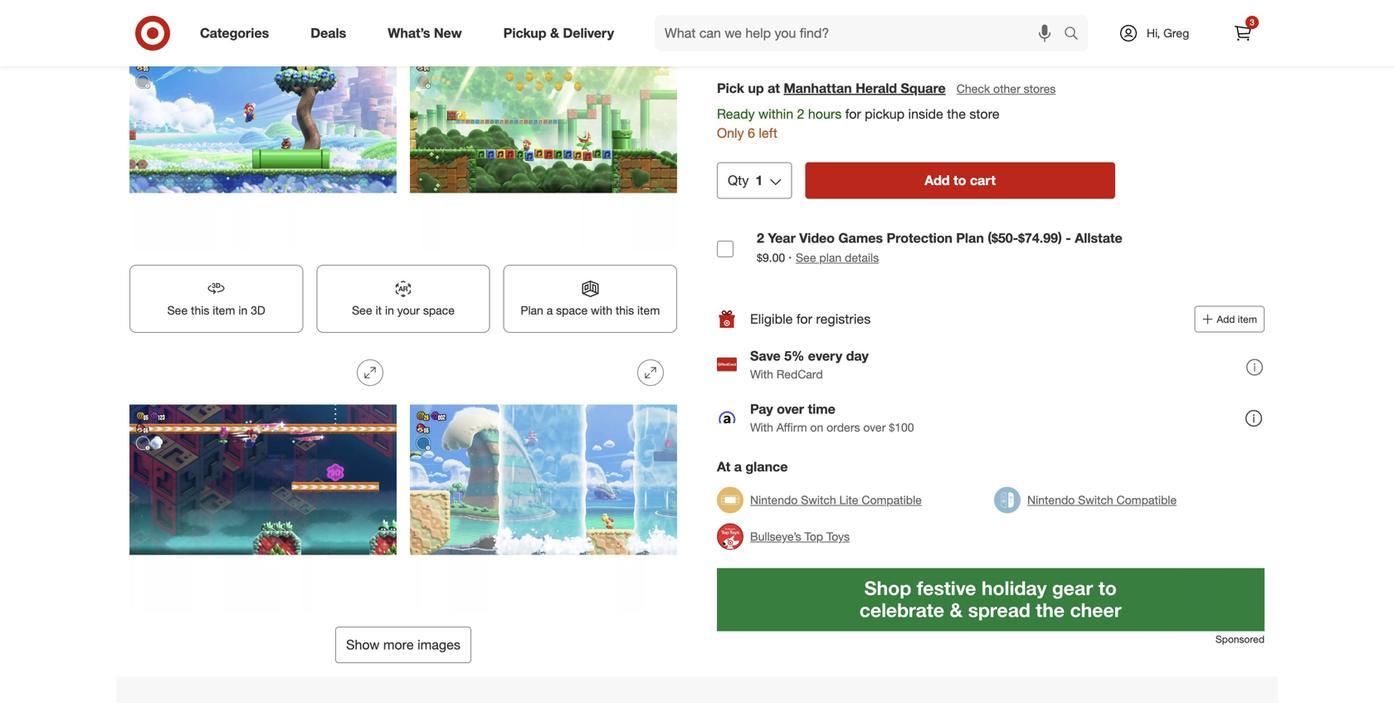 Task type: describe. For each thing, give the bounding box(es) containing it.
6
[[748, 125, 755, 141]]

herald
[[856, 80, 897, 96]]

this inside button
[[616, 303, 634, 318]]

0 horizontal spatial over
[[777, 401, 804, 417]]

it inside shipping get it by fri, dec 15
[[1017, 42, 1022, 54]]

add for add item
[[1217, 313, 1235, 326]]

dec
[[1055, 42, 1072, 54]]

show
[[346, 636, 380, 653]]

nintendo for nintendo switch lite compatible
[[750, 493, 798, 507]]

with inside the pay over time with affirm on orders over $100
[[750, 420, 774, 435]]

3 link
[[1225, 15, 1262, 51]]

image gallery element
[[129, 0, 677, 663]]

ready inside ready within 2 hours for pickup inside the store only 6 left
[[717, 106, 755, 122]]

pickup
[[865, 106, 905, 122]]

lite
[[840, 493, 859, 507]]

nintendo switch compatible
[[1028, 493, 1177, 507]]

plan a space with this item button
[[504, 265, 677, 333]]

check
[[957, 81, 990, 96]]

day
[[846, 348, 869, 364]]

see for see this item in 3d
[[167, 303, 188, 318]]

at a glance
[[717, 459, 788, 475]]

3
[[1250, 17, 1255, 27]]

super mario bros. wonder - nintendo switch, 5 of 15 image
[[129, 346, 397, 613]]

super mario bros. wonder - nintendo switch, 3 of 15 image
[[129, 0, 397, 252]]

redcard
[[777, 367, 823, 382]]

your
[[397, 303, 420, 318]]

5%
[[784, 348, 805, 364]]

as soon as 7pm today button
[[852, 0, 981, 66]]

see this item in 3d button
[[129, 265, 303, 333]]

store
[[970, 106, 1000, 122]]

images
[[418, 636, 461, 653]]

get
[[998, 42, 1014, 54]]

7pm
[[915, 42, 935, 54]]

see for see it in your space
[[352, 303, 372, 318]]

categories
[[200, 25, 269, 41]]

-
[[1066, 230, 1071, 246]]

3d
[[251, 303, 265, 318]]

2 year video games protection plan ($50-$74.99) - allstate $9.00 · see plan details
[[757, 230, 1123, 265]]

item inside button
[[1238, 313, 1257, 326]]

soon
[[877, 42, 899, 54]]

as soon as 7pm today
[[863, 42, 963, 54]]

plan a space with this item
[[521, 303, 660, 318]]

bullseye's top toys
[[750, 529, 850, 544]]

nintendo switch compatible button
[[994, 482, 1177, 519]]

hours inside pickup ready within 2 hours
[[796, 42, 821, 54]]

more
[[383, 636, 414, 653]]

up
[[748, 80, 764, 96]]

delivery
[[563, 25, 614, 41]]

deals
[[311, 25, 346, 41]]

1
[[756, 173, 763, 189]]

ready inside pickup ready within 2 hours
[[728, 42, 756, 54]]

categories link
[[186, 15, 290, 51]]

bullseye's
[[750, 529, 802, 544]]

time
[[808, 401, 836, 417]]

what's
[[388, 25, 430, 41]]

check other stores
[[957, 81, 1056, 96]]

pickup ready within 2 hours
[[728, 22, 821, 54]]

within inside ready within 2 hours for pickup inside the store only 6 left
[[759, 106, 794, 122]]

·
[[789, 249, 792, 265]]

pick
[[717, 80, 745, 96]]

add item button
[[1195, 306, 1265, 333]]

add to cart button
[[805, 163, 1116, 199]]

fri,
[[1038, 42, 1052, 54]]

other
[[994, 81, 1021, 96]]

compatible inside button
[[1117, 493, 1177, 507]]

1 vertical spatial over
[[864, 420, 886, 435]]

see it in your space
[[352, 303, 455, 318]]

search button
[[1057, 15, 1097, 55]]

hi, greg
[[1147, 26, 1190, 40]]

hours inside ready within 2 hours for pickup inside the store only 6 left
[[808, 106, 842, 122]]

advertisement region
[[717, 568, 1265, 631]]

pickup & delivery link
[[489, 15, 635, 51]]

left
[[759, 125, 778, 141]]

add item
[[1217, 313, 1257, 326]]

super mario bros. wonder - nintendo switch, 6 of 15 image
[[410, 346, 677, 613]]

15
[[1075, 42, 1086, 54]]

hi,
[[1147, 26, 1161, 40]]

orders
[[827, 420, 860, 435]]

compatible inside button
[[862, 493, 922, 507]]

as
[[863, 42, 874, 54]]

($50-
[[988, 230, 1019, 246]]

see this item in 3d
[[167, 303, 265, 318]]

super mario bros. wonder - nintendo switch, 4 of 15 image
[[410, 0, 677, 252]]

2 space from the left
[[556, 303, 588, 318]]

it inside button
[[376, 303, 382, 318]]



Task type: locate. For each thing, give the bounding box(es) containing it.
see left the your at left
[[352, 303, 372, 318]]

$100
[[889, 420, 914, 435]]

0 horizontal spatial 2
[[757, 230, 764, 246]]

qty 1
[[728, 173, 763, 189]]

a inside button
[[547, 303, 553, 318]]

see left 3d
[[167, 303, 188, 318]]

pick up at manhattan herald square
[[717, 80, 946, 96]]

1 horizontal spatial space
[[556, 303, 588, 318]]

nintendo switch lite compatible button
[[717, 482, 922, 519]]

1 vertical spatial with
[[750, 420, 774, 435]]

add inside button
[[1217, 313, 1235, 326]]

it left the your at left
[[376, 303, 382, 318]]

2 inside 2 year video games protection plan ($50-$74.99) - allstate $9.00 · see plan details
[[757, 230, 764, 246]]

1 with from the top
[[750, 367, 774, 382]]

switch inside button
[[1078, 493, 1114, 507]]

1 compatible from the left
[[862, 493, 922, 507]]

1 vertical spatial plan
[[521, 303, 544, 318]]

1 horizontal spatial it
[[1017, 42, 1022, 54]]

space left the with
[[556, 303, 588, 318]]

games
[[839, 230, 883, 246]]

every
[[808, 348, 843, 364]]

for right eligible
[[797, 311, 813, 327]]

for inside ready within 2 hours for pickup inside the store only 6 left
[[845, 106, 861, 122]]

within up at
[[759, 42, 785, 54]]

0 vertical spatial a
[[547, 303, 553, 318]]

glance
[[746, 459, 788, 475]]

1 this from the left
[[191, 303, 209, 318]]

manhattan herald square button
[[784, 79, 946, 98]]

&
[[550, 25, 559, 41]]

compatible
[[862, 493, 922, 507], [1117, 493, 1177, 507]]

over left $100
[[864, 420, 886, 435]]

$74.99)
[[1019, 230, 1062, 246]]

1 nintendo from the left
[[750, 493, 798, 507]]

toys
[[827, 529, 850, 544]]

1 switch from the left
[[801, 493, 836, 507]]

what's new
[[388, 25, 462, 41]]

0 horizontal spatial space
[[423, 303, 455, 318]]

this
[[191, 303, 209, 318], [616, 303, 634, 318]]

what's new link
[[374, 15, 483, 51]]

0 vertical spatial 2
[[788, 42, 794, 54]]

0 vertical spatial hours
[[796, 42, 821, 54]]

space right the your at left
[[423, 303, 455, 318]]

greg
[[1164, 26, 1190, 40]]

see
[[796, 250, 816, 265], [167, 303, 188, 318], [352, 303, 372, 318]]

qty
[[728, 173, 749, 189]]

0 horizontal spatial this
[[191, 303, 209, 318]]

see right ·
[[796, 250, 816, 265]]

1 vertical spatial hours
[[808, 106, 842, 122]]

1 vertical spatial add
[[1217, 313, 1235, 326]]

0 vertical spatial over
[[777, 401, 804, 417]]

see it in your space button
[[317, 265, 490, 333]]

1 horizontal spatial add
[[1217, 313, 1235, 326]]

a for glance
[[734, 459, 742, 475]]

new
[[434, 25, 462, 41]]

pickup left &
[[504, 25, 547, 41]]

bullseye's top toys button
[[717, 519, 850, 555]]

1 space from the left
[[423, 303, 455, 318]]

None checkbox
[[717, 241, 734, 258]]

pickup & delivery
[[504, 25, 614, 41]]

1 horizontal spatial compatible
[[1117, 493, 1177, 507]]

manhattan
[[784, 80, 852, 96]]

hours
[[796, 42, 821, 54], [808, 106, 842, 122]]

1 horizontal spatial a
[[734, 459, 742, 475]]

0 horizontal spatial compatible
[[862, 493, 922, 507]]

0 vertical spatial for
[[845, 106, 861, 122]]

search
[[1057, 27, 1097, 43]]

1 horizontal spatial for
[[845, 106, 861, 122]]

2 switch from the left
[[1078, 493, 1114, 507]]

1 vertical spatial a
[[734, 459, 742, 475]]

0 horizontal spatial in
[[238, 303, 248, 318]]

2 up manhattan at the right of the page
[[788, 42, 794, 54]]

2
[[788, 42, 794, 54], [797, 106, 805, 122], [757, 230, 764, 246]]

switch for lite
[[801, 493, 836, 507]]

pickup for ready
[[728, 22, 771, 39]]

for down "manhattan herald square" button
[[845, 106, 861, 122]]

deals link
[[297, 15, 367, 51]]

0 horizontal spatial add
[[925, 173, 950, 189]]

0 horizontal spatial item
[[213, 303, 235, 318]]

with
[[591, 303, 613, 318]]

0 horizontal spatial a
[[547, 303, 553, 318]]

the
[[947, 106, 966, 122]]

$9.00
[[757, 250, 785, 265]]

as
[[902, 42, 912, 54]]

0 vertical spatial add
[[925, 173, 950, 189]]

at
[[768, 80, 780, 96]]

1 horizontal spatial pickup
[[728, 22, 771, 39]]

1 horizontal spatial over
[[864, 420, 886, 435]]

plan
[[956, 230, 984, 246], [521, 303, 544, 318]]

sponsored
[[1216, 633, 1265, 646]]

1 vertical spatial within
[[759, 106, 794, 122]]

registries
[[816, 311, 871, 327]]

plan
[[820, 250, 842, 265]]

top
[[805, 529, 823, 544]]

by
[[1025, 42, 1036, 54]]

1 horizontal spatial this
[[616, 303, 634, 318]]

nintendo inside button
[[1028, 493, 1075, 507]]

this right the with
[[616, 303, 634, 318]]

2 inside pickup ready within 2 hours
[[788, 42, 794, 54]]

in left 3d
[[238, 303, 248, 318]]

shipping
[[998, 22, 1053, 39]]

1 horizontal spatial switch
[[1078, 493, 1114, 507]]

a left the with
[[547, 303, 553, 318]]

in left the your at left
[[385, 303, 394, 318]]

2 with from the top
[[750, 420, 774, 435]]

item inside button
[[213, 303, 235, 318]]

0 vertical spatial plan
[[956, 230, 984, 246]]

over up affirm
[[777, 401, 804, 417]]

save
[[750, 348, 781, 364]]

0 horizontal spatial see
[[167, 303, 188, 318]]

a for space
[[547, 303, 553, 318]]

show more images
[[346, 636, 461, 653]]

0 horizontal spatial it
[[376, 303, 382, 318]]

this left 3d
[[191, 303, 209, 318]]

hours up manhattan at the right of the page
[[796, 42, 821, 54]]

1 horizontal spatial 2
[[788, 42, 794, 54]]

2 horizontal spatial see
[[796, 250, 816, 265]]

2 horizontal spatial 2
[[797, 106, 805, 122]]

over
[[777, 401, 804, 417], [864, 420, 886, 435]]

today
[[938, 42, 963, 54]]

space
[[423, 303, 455, 318], [556, 303, 588, 318]]

in inside button
[[238, 303, 248, 318]]

1 horizontal spatial plan
[[956, 230, 984, 246]]

2 horizontal spatial item
[[1238, 313, 1257, 326]]

plan left ($50-
[[956, 230, 984, 246]]

2 compatible from the left
[[1117, 493, 1177, 507]]

0 horizontal spatial plan
[[521, 303, 544, 318]]

2 this from the left
[[616, 303, 634, 318]]

2 within from the top
[[759, 106, 794, 122]]

switch
[[801, 493, 836, 507], [1078, 493, 1114, 507]]

switch inside button
[[801, 493, 836, 507]]

1 horizontal spatial item
[[638, 303, 660, 318]]

only
[[717, 125, 744, 141]]

2 left year
[[757, 230, 764, 246]]

pay over time with affirm on orders over $100
[[750, 401, 914, 435]]

see inside button
[[352, 303, 372, 318]]

1 horizontal spatial in
[[385, 303, 394, 318]]

1 horizontal spatial see
[[352, 303, 372, 318]]

0 vertical spatial within
[[759, 42, 785, 54]]

add for add to cart
[[925, 173, 950, 189]]

1 vertical spatial it
[[376, 303, 382, 318]]

with down pay
[[750, 420, 774, 435]]

1 vertical spatial for
[[797, 311, 813, 327]]

plan inside button
[[521, 303, 544, 318]]

details
[[845, 250, 879, 265]]

stores
[[1024, 81, 1056, 96]]

item inside button
[[638, 303, 660, 318]]

2 vertical spatial 2
[[757, 230, 764, 246]]

check other stores button
[[956, 80, 1057, 98]]

in inside button
[[385, 303, 394, 318]]

hours down pick up at manhattan herald square
[[808, 106, 842, 122]]

1 vertical spatial ready
[[717, 106, 755, 122]]

nintendo for nintendo switch compatible
[[1028, 493, 1075, 507]]

ready up pick
[[728, 42, 756, 54]]

pickup inside pickup ready within 2 hours
[[728, 22, 771, 39]]

shipping get it by fri, dec 15
[[998, 22, 1086, 54]]

see inside button
[[167, 303, 188, 318]]

plan left the with
[[521, 303, 544, 318]]

protection
[[887, 230, 953, 246]]

eligible for registries
[[750, 311, 871, 327]]

2 nintendo from the left
[[1028, 493, 1075, 507]]

0 vertical spatial ready
[[728, 42, 756, 54]]

it
[[1017, 42, 1022, 54], [376, 303, 382, 318]]

What can we help you find? suggestions appear below search field
[[655, 15, 1068, 51]]

pickup up the up
[[728, 22, 771, 39]]

a
[[547, 303, 553, 318], [734, 459, 742, 475]]

see plan details button
[[796, 250, 879, 266]]

add inside button
[[925, 173, 950, 189]]

allstate
[[1075, 230, 1123, 246]]

in
[[238, 303, 248, 318], [385, 303, 394, 318]]

0 horizontal spatial switch
[[801, 493, 836, 507]]

0 horizontal spatial for
[[797, 311, 813, 327]]

plan inside 2 year video games protection plan ($50-$74.99) - allstate $9.00 · see plan details
[[956, 230, 984, 246]]

1 vertical spatial 2
[[797, 106, 805, 122]]

it left by
[[1017, 42, 1022, 54]]

a right at
[[734, 459, 742, 475]]

0 horizontal spatial nintendo
[[750, 493, 798, 507]]

1 horizontal spatial nintendo
[[1028, 493, 1075, 507]]

at
[[717, 459, 731, 475]]

on
[[810, 420, 824, 435]]

this inside button
[[191, 303, 209, 318]]

eligible
[[750, 311, 793, 327]]

square
[[901, 80, 946, 96]]

cart
[[970, 173, 996, 189]]

ready up only
[[717, 106, 755, 122]]

within up 'left'
[[759, 106, 794, 122]]

nintendo switch lite compatible
[[750, 493, 922, 507]]

2 inside ready within 2 hours for pickup inside the store only 6 left
[[797, 106, 805, 122]]

pickup for &
[[504, 25, 547, 41]]

pickup inside "link"
[[504, 25, 547, 41]]

affirm
[[777, 420, 807, 435]]

see inside 2 year video games protection plan ($50-$74.99) - allstate $9.00 · see plan details
[[796, 250, 816, 265]]

switch for compatible
[[1078, 493, 1114, 507]]

2 in from the left
[[385, 303, 394, 318]]

to
[[954, 173, 966, 189]]

nintendo inside button
[[750, 493, 798, 507]]

within inside pickup ready within 2 hours
[[759, 42, 785, 54]]

year
[[768, 230, 796, 246]]

1 in from the left
[[238, 303, 248, 318]]

with inside save 5% every day with redcard
[[750, 367, 774, 382]]

with down save on the right of the page
[[750, 367, 774, 382]]

0 vertical spatial it
[[1017, 42, 1022, 54]]

1 within from the top
[[759, 42, 785, 54]]

0 horizontal spatial pickup
[[504, 25, 547, 41]]

2 down manhattan at the right of the page
[[797, 106, 805, 122]]

0 vertical spatial with
[[750, 367, 774, 382]]



Task type: vqa. For each thing, say whether or not it's contained in the screenshot.
left Switch
yes



